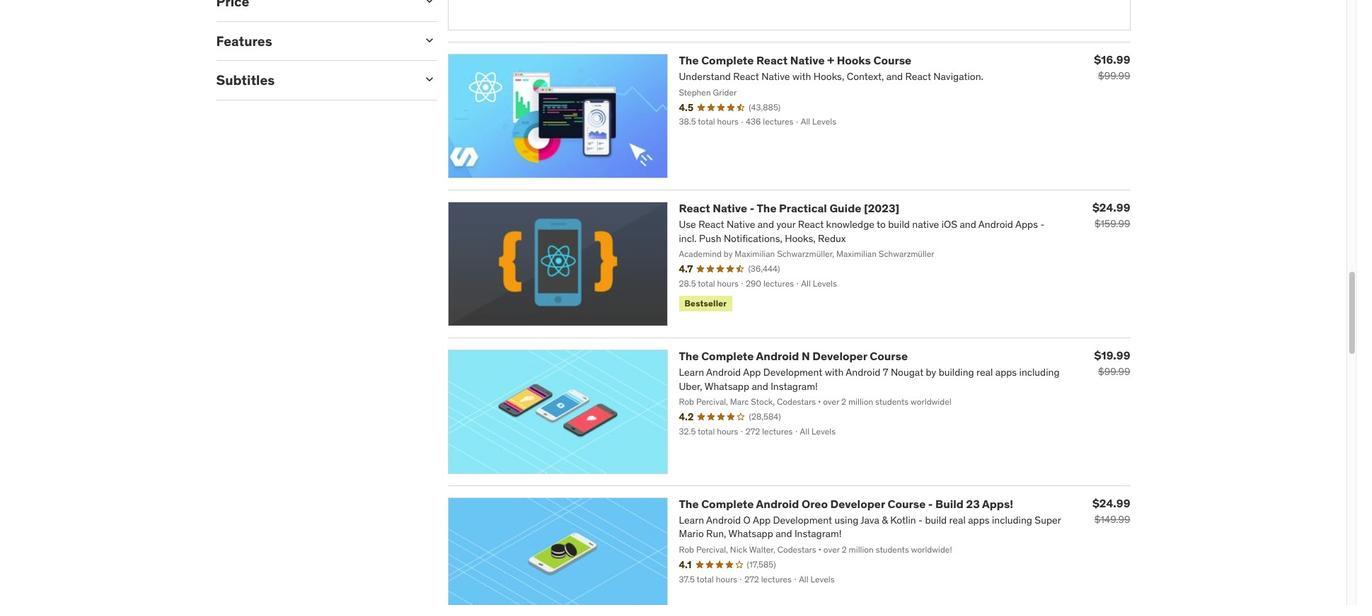 Task type: vqa. For each thing, say whether or not it's contained in the screenshot.
bottommost $99.99
yes



Task type: locate. For each thing, give the bounding box(es) containing it.
1 vertical spatial complete
[[701, 349, 754, 363]]

$99.99 inside $19.99 $99.99
[[1098, 365, 1131, 378]]

2 vertical spatial complete
[[701, 496, 754, 511]]

$24.99
[[1093, 200, 1131, 214], [1093, 496, 1131, 510]]

complete for the complete android oreo developer course - build 23 apps!
[[701, 496, 754, 511]]

0 vertical spatial $24.99
[[1093, 200, 1131, 214]]

$99.99 down '$19.99'
[[1098, 365, 1131, 378]]

the complete android n developer course
[[679, 349, 908, 363]]

$24.99 for react native - the practical guide [2023]
[[1093, 200, 1131, 214]]

1 small image from the top
[[422, 0, 436, 8]]

the for the complete react native + hooks course
[[679, 53, 699, 67]]

1 horizontal spatial -
[[928, 496, 933, 511]]

the
[[679, 53, 699, 67], [757, 201, 777, 215], [679, 349, 699, 363], [679, 496, 699, 511]]

- left "practical"
[[750, 201, 755, 215]]

subtitles
[[216, 72, 275, 89]]

android
[[756, 349, 799, 363], [756, 496, 799, 511]]

2 $24.99 from the top
[[1093, 496, 1131, 510]]

0 horizontal spatial native
[[713, 201, 747, 215]]

the complete android oreo developer course - build 23 apps!
[[679, 496, 1014, 511]]

2 complete from the top
[[701, 349, 754, 363]]

android left oreo
[[756, 496, 799, 511]]

features
[[216, 32, 272, 49]]

build
[[936, 496, 964, 511]]

1 vertical spatial $24.99
[[1093, 496, 1131, 510]]

[2023]
[[864, 201, 900, 215]]

course for n
[[870, 349, 908, 363]]

1 $24.99 from the top
[[1093, 200, 1131, 214]]

course
[[874, 53, 912, 67], [870, 349, 908, 363], [888, 496, 926, 511]]

react native - the practical guide [2023]
[[679, 201, 900, 215]]

$24.99 up $159.99
[[1093, 200, 1131, 214]]

the complete react native + hooks course link
[[679, 53, 912, 67]]

23
[[966, 496, 980, 511]]

-
[[750, 201, 755, 215], [928, 496, 933, 511]]

1 vertical spatial android
[[756, 496, 799, 511]]

3 complete from the top
[[701, 496, 754, 511]]

1 vertical spatial course
[[870, 349, 908, 363]]

1 vertical spatial developer
[[830, 496, 885, 511]]

1 complete from the top
[[701, 53, 754, 67]]

1 vertical spatial react
[[679, 201, 710, 215]]

small image down small image
[[422, 72, 436, 87]]

0 horizontal spatial -
[[750, 201, 755, 215]]

complete for the complete react native + hooks course
[[701, 53, 754, 67]]

0 vertical spatial developer
[[813, 349, 867, 363]]

$16.99
[[1094, 52, 1131, 67]]

developer right oreo
[[830, 496, 885, 511]]

1 horizontal spatial react
[[756, 53, 788, 67]]

1 $99.99 from the top
[[1098, 69, 1131, 82]]

1 vertical spatial -
[[928, 496, 933, 511]]

0 vertical spatial small image
[[422, 0, 436, 8]]

android for oreo
[[756, 496, 799, 511]]

native
[[790, 53, 825, 67], [713, 201, 747, 215]]

$24.99 $159.99
[[1093, 200, 1131, 230]]

developer
[[813, 349, 867, 363], [830, 496, 885, 511]]

1 horizontal spatial native
[[790, 53, 825, 67]]

$16.99 $99.99
[[1094, 52, 1131, 82]]

- left build
[[928, 496, 933, 511]]

subtitles button
[[216, 72, 411, 89]]

oreo
[[802, 496, 828, 511]]

1 android from the top
[[756, 349, 799, 363]]

$19.99 $99.99
[[1094, 348, 1131, 378]]

$159.99
[[1095, 217, 1131, 230]]

the complete android oreo developer course - build 23 apps! link
[[679, 496, 1014, 511]]

developer right n
[[813, 349, 867, 363]]

react
[[756, 53, 788, 67], [679, 201, 710, 215]]

2 $99.99 from the top
[[1098, 365, 1131, 378]]

0 vertical spatial android
[[756, 349, 799, 363]]

$149.99
[[1095, 513, 1131, 525]]

hooks
[[837, 53, 871, 67]]

$99.99 down $16.99
[[1098, 69, 1131, 82]]

small image
[[422, 0, 436, 8], [422, 72, 436, 87]]

0 vertical spatial native
[[790, 53, 825, 67]]

0 vertical spatial complete
[[701, 53, 754, 67]]

small image up small image
[[422, 0, 436, 8]]

complete
[[701, 53, 754, 67], [701, 349, 754, 363], [701, 496, 754, 511]]

the for the complete android oreo developer course - build 23 apps!
[[679, 496, 699, 511]]

$99.99 for $16.99
[[1098, 69, 1131, 82]]

1 vertical spatial $99.99
[[1098, 365, 1131, 378]]

2 android from the top
[[756, 496, 799, 511]]

1 vertical spatial native
[[713, 201, 747, 215]]

$99.99 inside $16.99 $99.99
[[1098, 69, 1131, 82]]

the complete react native + hooks course
[[679, 53, 912, 67]]

1 vertical spatial small image
[[422, 72, 436, 87]]

$99.99
[[1098, 69, 1131, 82], [1098, 365, 1131, 378]]

android left n
[[756, 349, 799, 363]]

2 small image from the top
[[422, 72, 436, 87]]

2 vertical spatial course
[[888, 496, 926, 511]]

0 vertical spatial $99.99
[[1098, 69, 1131, 82]]

$24.99 up $149.99
[[1093, 496, 1131, 510]]



Task type: describe. For each thing, give the bounding box(es) containing it.
the complete android n developer course link
[[679, 349, 908, 363]]

android for n
[[756, 349, 799, 363]]

$24.99 for the complete android oreo developer course - build 23 apps!
[[1093, 496, 1131, 510]]

$19.99
[[1094, 348, 1131, 362]]

0 horizontal spatial react
[[679, 201, 710, 215]]

features button
[[216, 32, 411, 49]]

$99.99 for $19.99
[[1098, 365, 1131, 378]]

guide
[[830, 201, 862, 215]]

the for the complete android n developer course
[[679, 349, 699, 363]]

0 vertical spatial -
[[750, 201, 755, 215]]

n
[[802, 349, 810, 363]]

complete for the complete android n developer course
[[701, 349, 754, 363]]

0 vertical spatial course
[[874, 53, 912, 67]]

apps!
[[982, 496, 1014, 511]]

$24.99 $149.99
[[1093, 496, 1131, 525]]

developer for n
[[813, 349, 867, 363]]

practical
[[779, 201, 827, 215]]

course for oreo
[[888, 496, 926, 511]]

developer for oreo
[[830, 496, 885, 511]]

small image
[[422, 33, 436, 47]]

react native - the practical guide [2023] link
[[679, 201, 900, 215]]

+
[[827, 53, 834, 67]]

0 vertical spatial react
[[756, 53, 788, 67]]



